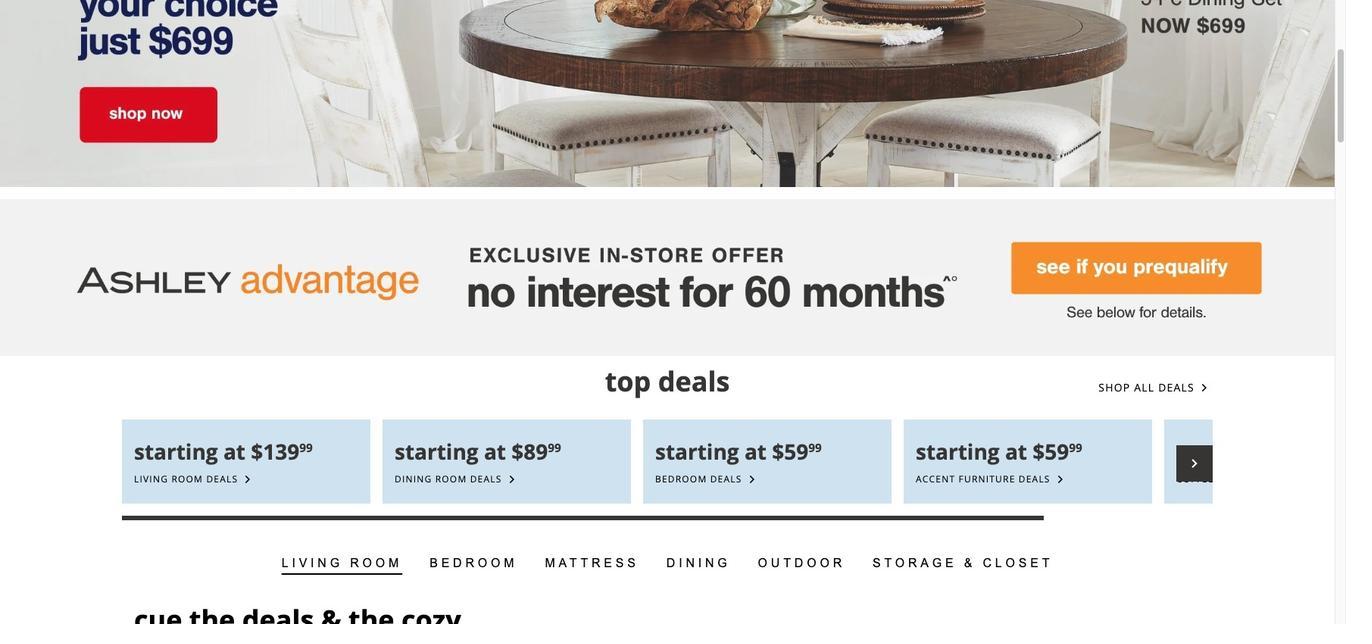 Task type: describe. For each thing, give the bounding box(es) containing it.
storage
[[873, 557, 957, 570]]

dining button
[[662, 545, 736, 583]]

storage & closet button
[[868, 545, 1058, 583]]

storage & closet
[[873, 557, 1054, 570]]

dining
[[667, 557, 731, 570]]

living room
[[282, 557, 403, 570]]

living room button
[[277, 545, 407, 583]]

&
[[964, 557, 976, 570]]

outdoor button
[[754, 545, 850, 583]]



Task type: locate. For each thing, give the bounding box(es) containing it.
bedroom
[[430, 557, 518, 570]]

living
[[282, 557, 343, 570]]

mattress
[[545, 557, 639, 570]]

ashley's presidents day sale image
[[0, 0, 1335, 187]]

mattress button
[[541, 545, 644, 583]]

outdoor
[[758, 557, 846, 570]]

bedroom button
[[425, 545, 522, 583]]

room
[[350, 557, 403, 570]]

ashley's special financing image
[[0, 199, 1335, 356]]

closet
[[983, 557, 1054, 570]]



Task type: vqa. For each thing, say whether or not it's contained in the screenshot.
Living Room
yes



